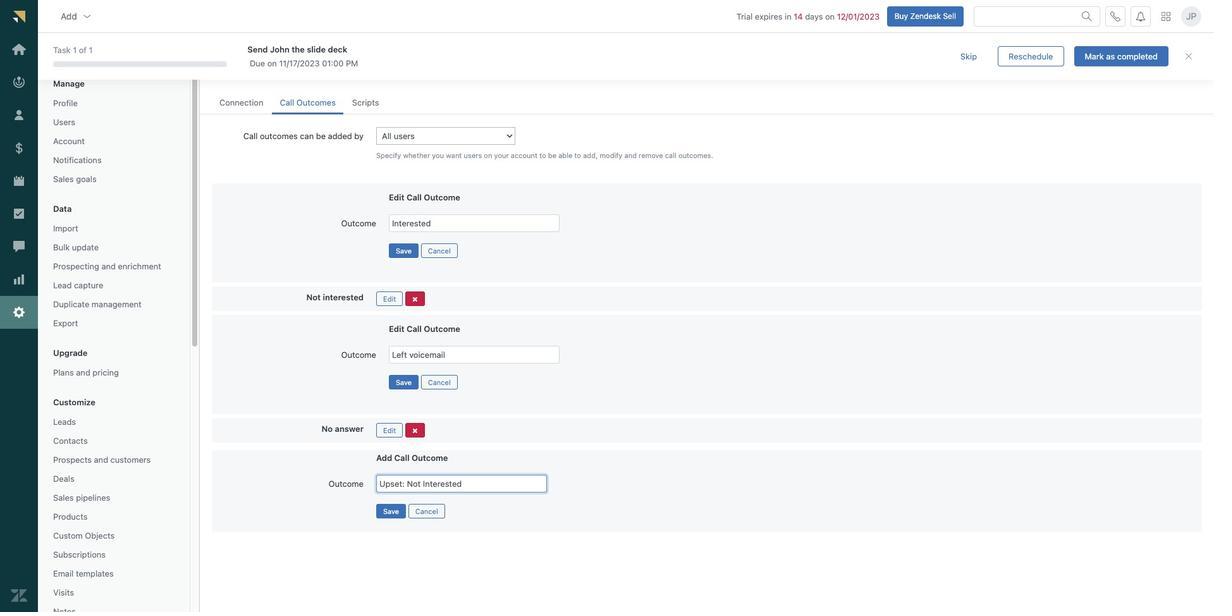 Task type: locate. For each thing, give the bounding box(es) containing it.
and right leads
[[270, 68, 285, 78]]

remove image
[[412, 427, 418, 434]]

add for add call outcome
[[376, 453, 392, 463]]

1 vertical spatial voice
[[463, 68, 484, 78]]

mark
[[1085, 51, 1104, 61]]

no
[[322, 424, 333, 434]]

due
[[250, 58, 265, 68]]

email
[[53, 569, 74, 579]]

2 vertical spatial cancel button
[[408, 504, 445, 518]]

visits
[[53, 587, 74, 598]]

your inside voice and text call your leads and contacts directly from sell. learn about using voice .
[[228, 68, 245, 78]]

on right due
[[267, 58, 277, 68]]

to right account
[[540, 151, 546, 159]]

leads
[[53, 417, 76, 427]]

2 horizontal spatial on
[[825, 11, 835, 21]]

1 vertical spatial edit link
[[376, 423, 403, 437]]

be right can
[[316, 131, 326, 141]]

save for save button to the middle
[[396, 378, 412, 386]]

0 vertical spatial edit link
[[376, 291, 403, 306]]

edit call outcome down remove image at the left top of page
[[389, 324, 460, 334]]

to
[[540, 151, 546, 159], [575, 151, 581, 159]]

1 vertical spatial edit call outcome
[[389, 324, 460, 334]]

1 horizontal spatial on
[[484, 151, 492, 159]]

1 sales from the top
[[53, 174, 74, 184]]

cancel image
[[1184, 51, 1194, 61]]

edit
[[389, 192, 404, 202], [383, 295, 396, 303], [389, 324, 404, 334], [383, 426, 396, 434]]

cancel button for topmost save button
[[421, 243, 458, 258]]

connection link
[[212, 92, 271, 115]]

profile
[[53, 98, 78, 108]]

0 horizontal spatial on
[[267, 58, 277, 68]]

2 vertical spatial cancel
[[415, 507, 438, 515]]

completed
[[1117, 51, 1158, 61]]

calls image
[[1110, 11, 1121, 21]]

2 edit link from the top
[[376, 423, 403, 437]]

0 vertical spatial sales
[[53, 174, 74, 184]]

and up leads
[[251, 47, 276, 65]]

save button
[[389, 243, 419, 258], [389, 375, 419, 389], [376, 504, 406, 518]]

pipelines
[[76, 493, 110, 503]]

lead capture
[[53, 280, 103, 290]]

0 horizontal spatial to
[[540, 151, 546, 159]]

2 vertical spatial save button
[[376, 504, 406, 518]]

john
[[270, 44, 290, 54]]

cancel button
[[421, 243, 458, 258], [421, 375, 458, 389], [408, 504, 445, 518]]

leads link
[[48, 414, 180, 430]]

scripts
[[352, 97, 379, 108]]

2 to from the left
[[575, 151, 581, 159]]

remove image
[[412, 296, 418, 303]]

upgrade
[[53, 348, 88, 358]]

0 horizontal spatial your
[[228, 68, 245, 78]]

edit link left remove image at the left top of page
[[376, 291, 403, 306]]

custom objects
[[53, 531, 115, 541]]

be left able
[[548, 151, 557, 159]]

prospects and customers link
[[48, 452, 180, 468]]

contacts link
[[48, 433, 180, 449]]

None text field
[[389, 214, 560, 232]]

sell
[[943, 11, 956, 21]]

0 horizontal spatial be
[[316, 131, 326, 141]]

export link
[[48, 315, 180, 331]]

on for trial expires in 14 days on 12/01/2023
[[825, 11, 835, 21]]

sales down deals
[[53, 493, 74, 503]]

by
[[354, 131, 364, 141]]

custom
[[53, 531, 83, 541]]

expires
[[755, 11, 783, 21]]

1 vertical spatial on
[[267, 58, 277, 68]]

call outcomes link
[[272, 92, 343, 115]]

call
[[212, 68, 226, 78], [280, 97, 294, 108], [243, 131, 258, 141], [407, 192, 422, 202], [407, 324, 422, 334], [394, 453, 410, 463]]

and right plans
[[76, 367, 90, 378]]

account
[[53, 136, 85, 146]]

1 edit link from the top
[[376, 291, 403, 306]]

buy zendesk sell button
[[887, 6, 964, 26]]

notifications link
[[48, 152, 180, 168]]

0 vertical spatial on
[[825, 11, 835, 21]]

1 vertical spatial save button
[[389, 375, 419, 389]]

send
[[247, 44, 268, 54]]

sales left goals
[[53, 174, 74, 184]]

add
[[61, 10, 77, 21], [376, 453, 392, 463]]

1 horizontal spatial your
[[494, 151, 509, 159]]

whether
[[403, 151, 430, 159]]

2 vertical spatial save
[[383, 507, 399, 515]]

on for specify whether you want users on your account to be able to add, modify and remove call outcomes.
[[484, 151, 492, 159]]

call
[[665, 151, 677, 159]]

2 edit call outcome from the top
[[389, 324, 460, 334]]

and down bulk update link
[[101, 261, 116, 271]]

from
[[353, 68, 371, 78]]

outcome text field for edit call outcome
[[389, 346, 560, 363]]

and down contacts 'link'
[[94, 455, 108, 465]]

cancel button for bottom save button
[[408, 504, 445, 518]]

sales pipelines link
[[48, 489, 180, 506]]

1 edit call outcome from the top
[[389, 192, 460, 202]]

mark as completed
[[1085, 51, 1158, 61]]

0 horizontal spatial 1
[[73, 45, 77, 55]]

edit call outcome for save button to the middle
[[389, 324, 460, 334]]

task 1 of 1
[[53, 45, 93, 55]]

1 vertical spatial outcome text field
[[376, 475, 547, 492]]

1 horizontal spatial be
[[548, 151, 557, 159]]

Outcome text field
[[389, 346, 560, 363], [376, 475, 547, 492]]

and for pricing
[[76, 367, 90, 378]]

export
[[53, 318, 78, 328]]

edit link left remove icon
[[376, 423, 403, 437]]

bell image
[[1136, 11, 1146, 21]]

1 horizontal spatial 1
[[89, 45, 93, 55]]

None field
[[71, 47, 171, 59]]

01:00
[[322, 58, 344, 68]]

0 vertical spatial edit call outcome
[[389, 192, 460, 202]]

and inside 'link'
[[76, 367, 90, 378]]

2 sales from the top
[[53, 493, 74, 503]]

0 vertical spatial save button
[[389, 243, 419, 258]]

on right days
[[825, 11, 835, 21]]

1 horizontal spatial to
[[575, 151, 581, 159]]

using voice link
[[440, 68, 484, 79]]

text
[[279, 47, 307, 65]]

edit call outcome down whether
[[389, 192, 460, 202]]

1 vertical spatial cancel button
[[421, 375, 458, 389]]

duplicate
[[53, 299, 89, 309]]

0 vertical spatial voice
[[212, 47, 248, 65]]

deals link
[[48, 470, 180, 487]]

1 vertical spatial your
[[494, 151, 509, 159]]

profile link
[[48, 95, 180, 111]]

not interested
[[306, 292, 364, 302]]

0 vertical spatial cancel button
[[421, 243, 458, 258]]

voice right using
[[463, 68, 484, 78]]

0 horizontal spatial add
[[61, 10, 77, 21]]

your left account
[[494, 151, 509, 159]]

save button down add call outcome on the left bottom of the page
[[376, 504, 406, 518]]

save for topmost save button
[[396, 247, 412, 255]]

visits link
[[48, 584, 180, 601]]

sales
[[53, 174, 74, 184], [53, 493, 74, 503]]

1 vertical spatial save
[[396, 378, 412, 386]]

1 vertical spatial cancel
[[428, 378, 451, 386]]

zendesk image
[[11, 588, 27, 604]]

lead capture link
[[48, 277, 180, 294]]

0 vertical spatial outcome text field
[[389, 346, 560, 363]]

outcomes
[[296, 97, 336, 108]]

import link
[[48, 220, 180, 237]]

can
[[300, 131, 314, 141]]

0 vertical spatial your
[[228, 68, 245, 78]]

and for customers
[[94, 455, 108, 465]]

1 horizontal spatial add
[[376, 453, 392, 463]]

save button up remove image at the left top of page
[[389, 243, 419, 258]]

0 horizontal spatial voice
[[212, 47, 248, 65]]

edit call outcome
[[389, 192, 460, 202], [389, 324, 460, 334]]

not
[[306, 292, 321, 302]]

1 horizontal spatial voice
[[463, 68, 484, 78]]

on right users
[[484, 151, 492, 159]]

1 1 from the left
[[73, 45, 77, 55]]

to right able
[[575, 151, 581, 159]]

add inside button
[[61, 10, 77, 21]]

customers
[[110, 455, 151, 465]]

your left leads
[[228, 68, 245, 78]]

account link
[[48, 133, 180, 149]]

update
[[72, 242, 99, 252]]

products
[[53, 512, 88, 522]]

contacts
[[287, 68, 320, 78]]

2 vertical spatial on
[[484, 151, 492, 159]]

0 vertical spatial save
[[396, 247, 412, 255]]

prospects and customers
[[53, 455, 151, 465]]

zendesk products image
[[1162, 12, 1171, 21]]

of
[[79, 45, 87, 55]]

and for text
[[251, 47, 276, 65]]

1 right of
[[89, 45, 93, 55]]

trial expires in 14 days on 12/01/2023
[[737, 11, 880, 21]]

buy
[[895, 11, 908, 21]]

1 left of
[[73, 45, 77, 55]]

skip
[[961, 51, 977, 61]]

users link
[[48, 114, 180, 130]]

0 vertical spatial add
[[61, 10, 77, 21]]

prospecting
[[53, 261, 99, 271]]

voice left due
[[212, 47, 248, 65]]

pricing
[[93, 367, 119, 378]]

0 vertical spatial be
[[316, 131, 326, 141]]

on inside send john the slide deck due on 11/17/2023 01:00 pm
[[267, 58, 277, 68]]

voice
[[212, 47, 248, 65], [463, 68, 484, 78]]

save button up remove icon
[[389, 375, 419, 389]]

1 vertical spatial add
[[376, 453, 392, 463]]

1 vertical spatial sales
[[53, 493, 74, 503]]



Task type: vqa. For each thing, say whether or not it's contained in the screenshot.
Save BUTTON related to OUTCOME text box corresponding to Add Call Outcome
yes



Task type: describe. For each thing, give the bounding box(es) containing it.
buy zendesk sell
[[895, 11, 956, 21]]

goals
[[76, 174, 97, 184]]

plans and pricing
[[53, 367, 119, 378]]

1 to from the left
[[540, 151, 546, 159]]

call outcomes can be added by
[[243, 131, 364, 141]]

subscriptions link
[[48, 546, 180, 563]]

custom objects link
[[48, 527, 180, 544]]

sell.
[[373, 68, 390, 78]]

reschedule
[[1009, 51, 1053, 61]]

import
[[53, 223, 78, 233]]

capture
[[74, 280, 103, 290]]

1 vertical spatial be
[[548, 151, 557, 159]]

slide
[[307, 44, 326, 54]]

deals
[[53, 474, 74, 484]]

search image
[[1082, 11, 1092, 21]]

specify
[[376, 151, 401, 159]]

zendesk
[[910, 11, 941, 21]]

add,
[[583, 151, 598, 159]]

objects
[[85, 531, 115, 541]]

customize
[[53, 397, 95, 407]]

templates
[[76, 569, 114, 579]]

14
[[794, 11, 803, 21]]

no answer
[[322, 424, 364, 434]]

bulk update
[[53, 242, 99, 252]]

0 vertical spatial cancel
[[428, 247, 451, 255]]

.
[[484, 68, 486, 78]]

call inside voice and text call your leads and contacts directly from sell. learn about using voice .
[[212, 68, 226, 78]]

sales for sales pipelines
[[53, 493, 74, 503]]

duplicate management link
[[48, 296, 180, 313]]

11/17/2023
[[279, 58, 320, 68]]

learn
[[392, 68, 413, 78]]

sales goals
[[53, 174, 97, 184]]

outcome text field for add call outcome
[[376, 475, 547, 492]]

chevron down image
[[82, 11, 92, 21]]

management
[[92, 299, 141, 309]]

and for enrichment
[[101, 261, 116, 271]]

prospects
[[53, 455, 92, 465]]

add call outcome
[[376, 453, 448, 463]]

and right modify
[[624, 151, 637, 159]]

add for add
[[61, 10, 77, 21]]

answer
[[335, 424, 364, 434]]

interested
[[323, 292, 364, 302]]

pm
[[346, 58, 358, 68]]

send john the slide deck due on 11/17/2023 01:00 pm
[[247, 44, 358, 68]]

jp button
[[1181, 6, 1202, 26]]

specify whether you want users on your account to be able to add, modify and remove call outcomes.
[[376, 151, 713, 159]]

2 1 from the left
[[89, 45, 93, 55]]

as
[[1106, 51, 1115, 61]]

bulk
[[53, 242, 70, 252]]

bulk update link
[[48, 239, 180, 256]]

save for bottom save button
[[383, 507, 399, 515]]

leads
[[248, 68, 268, 78]]

users
[[53, 117, 75, 127]]

about
[[416, 68, 438, 78]]

prospecting and enrichment
[[53, 261, 161, 271]]

jp
[[1186, 11, 1197, 21]]

manage
[[53, 78, 85, 89]]

sales pipelines
[[53, 493, 110, 503]]

cancel button for save button to the middle
[[421, 375, 458, 389]]

modify
[[600, 151, 622, 159]]

remove
[[639, 151, 663, 159]]

sales for sales goals
[[53, 174, 74, 184]]

scripts link
[[345, 92, 387, 115]]

reschedule button
[[998, 46, 1064, 66]]

edit link for answer
[[376, 423, 403, 437]]

mark as completed button
[[1074, 46, 1169, 66]]

days
[[805, 11, 823, 21]]

products link
[[48, 508, 180, 525]]

in
[[785, 11, 792, 21]]

trial
[[737, 11, 753, 21]]

call outcomes
[[280, 97, 336, 108]]

data
[[53, 204, 72, 214]]

notifications
[[53, 155, 102, 165]]

using
[[440, 68, 461, 78]]

outcomes
[[260, 131, 298, 141]]

edit call outcome for topmost save button
[[389, 192, 460, 202]]

duplicate management
[[53, 299, 141, 309]]

lead
[[53, 280, 72, 290]]

sales goals link
[[48, 171, 180, 187]]

deck
[[328, 44, 347, 54]]

contacts
[[53, 436, 88, 446]]

you
[[432, 151, 444, 159]]

send john the slide deck link
[[247, 43, 927, 55]]

account
[[511, 151, 538, 159]]

edit link for interested
[[376, 291, 403, 306]]

plans and pricing link
[[48, 364, 180, 381]]



